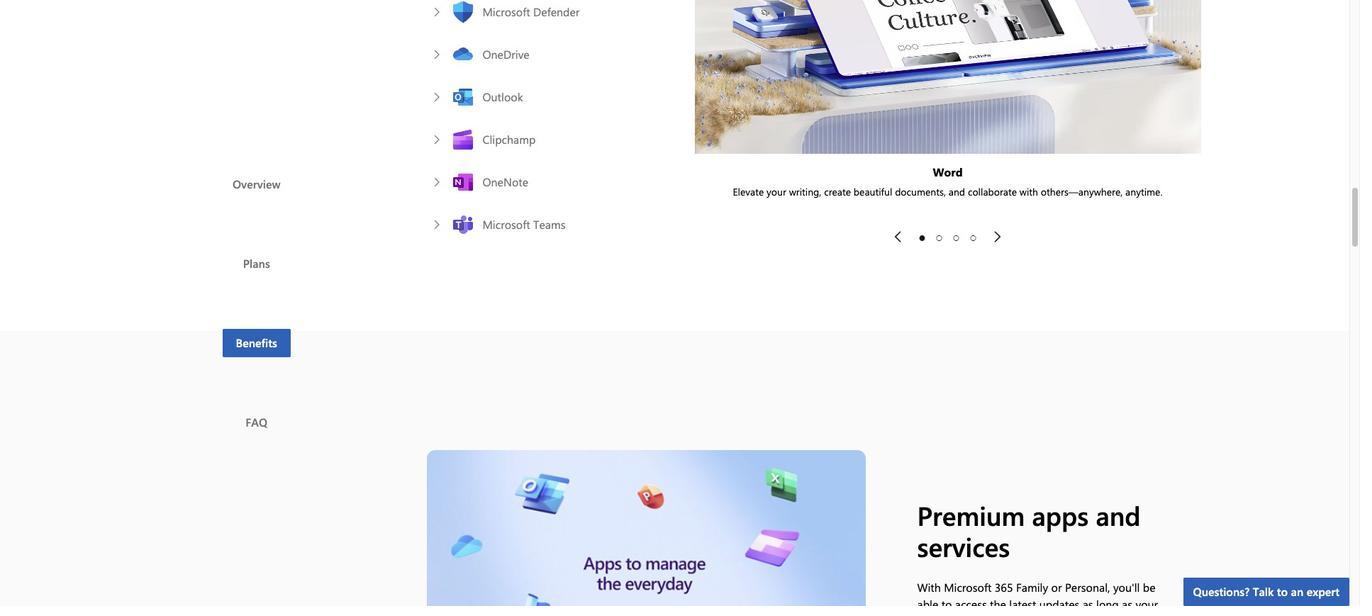 Task type: describe. For each thing, give the bounding box(es) containing it.
clipchamp
[[483, 132, 536, 147]]

personal,
[[1066, 581, 1111, 596]]

premium apps and services
[[918, 498, 1141, 564]]

others—anywhere,
[[1042, 185, 1123, 199]]

teams
[[534, 217, 566, 232]]

a stylized design of a word document. image
[[695, 0, 1202, 154]]

overview
[[233, 176, 281, 191]]

1 as from the left
[[1083, 598, 1094, 607]]

microsoft inside the "with microsoft 365 family or personal, you'll be able to access the latest updates as long as you"
[[945, 581, 992, 596]]

word
[[933, 165, 963, 179]]

onedrive
[[483, 47, 530, 62]]

faq
[[246, 415, 268, 430]]

beautiful
[[854, 185, 893, 199]]

updates
[[1040, 598, 1080, 607]]

apps
[[1033, 498, 1089, 533]]

elevate
[[733, 185, 764, 199]]

writing,
[[790, 185, 822, 199]]

onenote button
[[418, 167, 667, 200]]

overview button
[[223, 170, 291, 198]]

word elevate your writing, create beautiful documents, and collaborate with others—anywhere, anytime.
[[733, 165, 1163, 199]]

and inside premium apps and services
[[1097, 498, 1141, 533]]

microsoft defender button
[[418, 0, 667, 30]]

questions?
[[1194, 585, 1250, 600]]

clipchamp button
[[418, 124, 667, 158]]

your
[[767, 185, 787, 199]]

create
[[825, 185, 852, 199]]

2 as from the left
[[1123, 598, 1133, 607]]

benefits
[[236, 335, 277, 350]]

the
[[991, 598, 1007, 607]]

able
[[918, 598, 939, 607]]

be
[[1144, 581, 1156, 596]]

long
[[1097, 598, 1120, 607]]

an
[[1292, 585, 1304, 600]]

talk
[[1254, 585, 1275, 600]]

questions? talk to an expert
[[1194, 585, 1340, 600]]

collaborate
[[969, 185, 1018, 199]]

with microsoft 365 family or personal, you'll be able to access the latest updates as long as you
[[918, 581, 1159, 607]]



Task type: locate. For each thing, give the bounding box(es) containing it.
1 horizontal spatial to
[[1278, 585, 1289, 600]]

plans
[[243, 256, 270, 271]]

microsoft teams
[[483, 217, 566, 232]]

premium
[[918, 498, 1026, 533]]

to right able
[[942, 598, 953, 607]]

outlook button
[[418, 82, 667, 115]]

microsoft down onenote
[[483, 217, 531, 232]]

and right 'apps'
[[1097, 498, 1141, 533]]

0 horizontal spatial as
[[1083, 598, 1094, 607]]

with
[[918, 581, 941, 596]]

1 of 5 featured highlights of word element
[[695, 0, 1202, 214]]

microsoft for microsoft teams
[[483, 217, 531, 232]]

anytime.
[[1126, 185, 1163, 199]]

365
[[995, 581, 1014, 596]]

1 vertical spatial and
[[1097, 498, 1141, 533]]

1 horizontal spatial as
[[1123, 598, 1133, 607]]

latest
[[1010, 598, 1037, 607]]

to
[[1278, 585, 1289, 600], [942, 598, 953, 607]]

1 vertical spatial microsoft
[[483, 217, 531, 232]]

and inside the word elevate your writing, create beautiful documents, and collaborate with others—anywhere, anytime.
[[949, 185, 966, 199]]

0 horizontal spatial to
[[942, 598, 953, 607]]

family
[[1017, 581, 1049, 596]]

and down word
[[949, 185, 966, 199]]

expert
[[1307, 585, 1340, 600]]

onenote
[[483, 175, 529, 189]]

onedrive button
[[418, 39, 667, 72]]

microsoft up the 'onedrive'
[[483, 4, 531, 19]]

microsoft up access
[[945, 581, 992, 596]]

to inside the "with microsoft 365 family or personal, you'll be able to access the latest updates as long as you"
[[942, 598, 953, 607]]

defender
[[534, 4, 580, 19]]

1 horizontal spatial and
[[1097, 498, 1141, 533]]

0 horizontal spatial and
[[949, 185, 966, 199]]

with
[[1020, 185, 1039, 199]]

and
[[949, 185, 966, 199], [1097, 498, 1141, 533]]

services
[[918, 529, 1011, 564]]

you'll
[[1114, 581, 1141, 596]]

as
[[1083, 598, 1094, 607], [1123, 598, 1133, 607]]

questions? talk to an expert button
[[1184, 578, 1350, 607]]

to inside dropdown button
[[1278, 585, 1289, 600]]

outlook
[[483, 89, 523, 104]]

or
[[1052, 581, 1063, 596]]

as down personal,
[[1083, 598, 1094, 607]]

documents,
[[896, 185, 947, 199]]

benefits button
[[223, 329, 291, 357]]

plans button
[[223, 249, 291, 278]]

microsoft teams button
[[418, 209, 667, 243]]

as down you'll
[[1123, 598, 1133, 607]]

microsoft
[[483, 4, 531, 19], [483, 217, 531, 232], [945, 581, 992, 596]]

0 vertical spatial and
[[949, 185, 966, 199]]

microsoft for microsoft defender
[[483, 4, 531, 19]]

access
[[956, 598, 988, 607]]

2 vertical spatial microsoft
[[945, 581, 992, 596]]

0 vertical spatial microsoft
[[483, 4, 531, 19]]

faq button
[[223, 408, 291, 437]]

to left an
[[1278, 585, 1289, 600]]

microsoft defender
[[483, 4, 580, 19]]



Task type: vqa. For each thing, say whether or not it's contained in the screenshot.
able
yes



